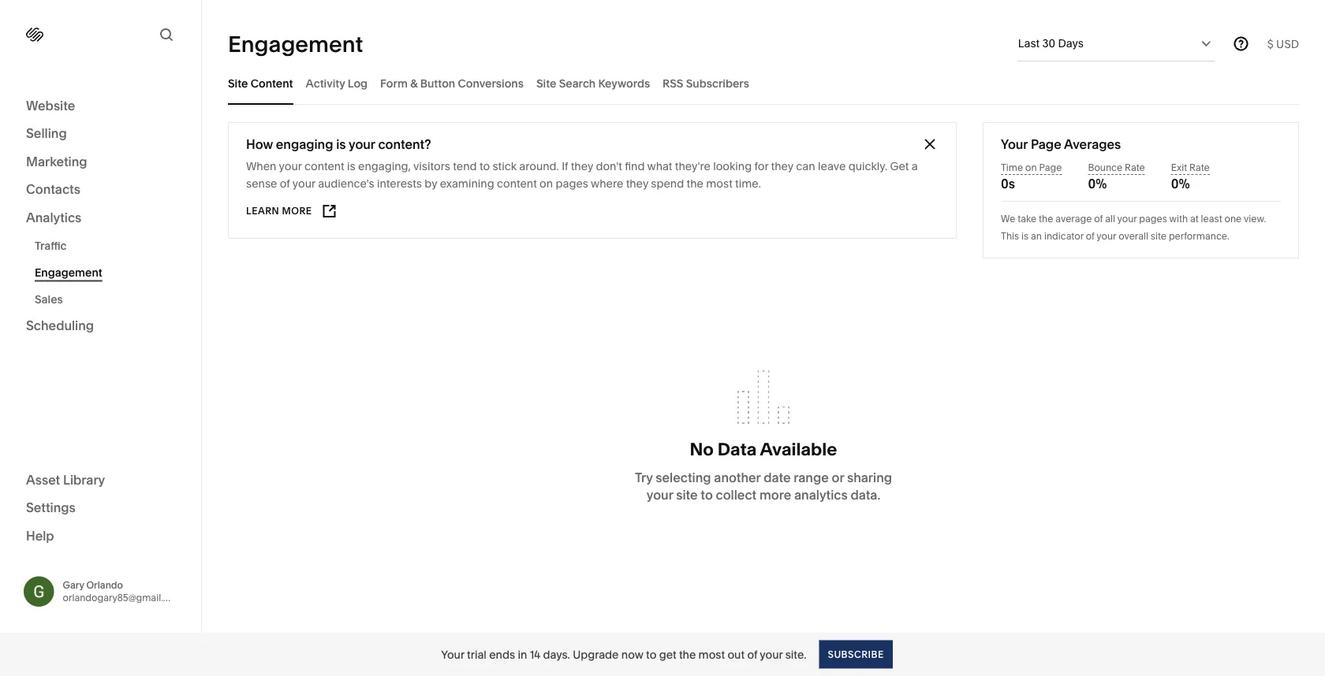 Task type: locate. For each thing, give the bounding box(es) containing it.
1 horizontal spatial site
[[1151, 231, 1167, 242]]

last 30 days
[[1018, 37, 1084, 50]]

on inside when your content is engaging, visitors tend to stick around. if they don't find what they're looking for they can leave quickly. get a sense of your audience's interests by examining content on pages where they spend the most time.
[[540, 177, 553, 191]]

form & button conversions button
[[380, 62, 524, 105]]

your left trial at the bottom of page
[[441, 648, 464, 662]]

0% down exit
[[1171, 176, 1190, 191]]

the right 'take'
[[1039, 213, 1053, 225]]

most
[[706, 177, 733, 191], [699, 648, 725, 662]]

gary orlando orlandogary85@gmail.com
[[63, 580, 183, 604]]

log
[[348, 77, 368, 90]]

learn more button
[[246, 197, 338, 226]]

if
[[562, 160, 568, 173]]

this
[[1001, 231, 1019, 242]]

settings link
[[26, 500, 175, 518]]

1 horizontal spatial 0%
[[1171, 176, 1190, 191]]

to right tend
[[480, 160, 490, 173]]

no data available
[[690, 439, 837, 460]]

0% for exit rate 0%
[[1171, 176, 1190, 191]]

the down they're
[[687, 177, 704, 191]]

1 rate from the left
[[1125, 162, 1145, 174]]

rss subscribers button
[[663, 62, 749, 105]]

sharing
[[847, 470, 892, 486]]

1 0% from the left
[[1088, 176, 1107, 191]]

0 horizontal spatial to
[[480, 160, 490, 173]]

your down all at the top right of the page
[[1097, 231, 1116, 242]]

rate inside bounce rate 0%
[[1125, 162, 1145, 174]]

pages left with
[[1139, 213, 1167, 225]]

engagement
[[228, 30, 363, 57], [35, 266, 102, 279]]

on inside 'time on page 0s'
[[1026, 162, 1037, 174]]

with
[[1170, 213, 1188, 225]]

site for site search keywords
[[536, 77, 556, 90]]

1 vertical spatial to
[[701, 488, 713, 503]]

tab list
[[228, 62, 1299, 105]]

on down around.
[[540, 177, 553, 191]]

selling link
[[26, 125, 175, 144]]

1 vertical spatial the
[[1039, 213, 1053, 225]]

your up time
[[1001, 136, 1028, 152]]

0 horizontal spatial pages
[[556, 177, 588, 191]]

1 horizontal spatial site
[[536, 77, 556, 90]]

0 horizontal spatial on
[[540, 177, 553, 191]]

0 vertical spatial the
[[687, 177, 704, 191]]

0 vertical spatial most
[[706, 177, 733, 191]]

the
[[687, 177, 704, 191], [1039, 213, 1053, 225], [679, 648, 696, 662]]

most left out on the right bottom of the page
[[699, 648, 725, 662]]

averages
[[1064, 136, 1121, 152]]

rate for exit rate 0%
[[1190, 162, 1210, 174]]

days
[[1058, 37, 1084, 50]]

data.
[[851, 488, 881, 503]]

rss subscribers
[[663, 77, 749, 90]]

content down how engaging is your content?
[[304, 160, 345, 173]]

the inside when your content is engaging, visitors tend to stick around. if they don't find what they're looking for they can leave quickly. get a sense of your audience's interests by examining content on pages where they spend the most time.
[[687, 177, 704, 191]]

no
[[690, 439, 714, 460]]

of inside when your content is engaging, visitors tend to stick around. if they don't find what they're looking for they can leave quickly. get a sense of your audience's interests by examining content on pages where they spend the most time.
[[280, 177, 290, 191]]

one
[[1225, 213, 1242, 225]]

more
[[282, 206, 312, 217], [760, 488, 791, 503]]

help link
[[26, 528, 54, 545]]

engaging
[[276, 136, 333, 152]]

analytics link
[[26, 209, 175, 228]]

asset library
[[26, 473, 105, 488]]

0 horizontal spatial your
[[441, 648, 464, 662]]

tab list containing site content
[[228, 62, 1299, 105]]

1 vertical spatial more
[[760, 488, 791, 503]]

engagement link
[[35, 259, 184, 286]]

1 horizontal spatial is
[[347, 160, 356, 173]]

your for your trial ends in 14 days. upgrade now to get the most out of your site.
[[441, 648, 464, 662]]

they down find
[[626, 177, 648, 191]]

&
[[410, 77, 418, 90]]

time.
[[735, 177, 761, 191]]

scheduling link
[[26, 318, 175, 336]]

1 vertical spatial is
[[347, 160, 356, 173]]

1 horizontal spatial to
[[646, 648, 657, 662]]

when your content is engaging, visitors tend to stick around. if they don't find what they're looking for they can leave quickly. get a sense of your audience's interests by examining content on pages where they spend the most time.
[[246, 160, 918, 191]]

form
[[380, 77, 408, 90]]

site left content
[[228, 77, 248, 90]]

rate right exit
[[1190, 162, 1210, 174]]

or
[[832, 470, 844, 486]]

to inside when your content is engaging, visitors tend to stick around. if they don't find what they're looking for they can leave quickly. get a sense of your audience's interests by examining content on pages where they spend the most time.
[[480, 160, 490, 173]]

page down your page averages
[[1039, 162, 1062, 174]]

rate right the bounce
[[1125, 162, 1145, 174]]

your left site.
[[760, 648, 783, 662]]

site
[[1151, 231, 1167, 242], [676, 488, 698, 503]]

content down "stick"
[[497, 177, 537, 191]]

engagement down traffic
[[35, 266, 102, 279]]

1 vertical spatial on
[[540, 177, 553, 191]]

learn more
[[246, 206, 312, 217]]

don't
[[596, 160, 622, 173]]

2 vertical spatial is
[[1022, 231, 1029, 242]]

to down selecting
[[701, 488, 713, 503]]

is up the audience's
[[347, 160, 356, 173]]

more right learn
[[282, 206, 312, 217]]

they right for
[[771, 160, 794, 173]]

get
[[890, 160, 909, 173]]

performance.
[[1169, 231, 1230, 242]]

1 horizontal spatial rate
[[1190, 162, 1210, 174]]

days.
[[543, 648, 570, 662]]

now
[[621, 648, 644, 662]]

1 site from the left
[[228, 77, 248, 90]]

pages down if
[[556, 177, 588, 191]]

website
[[26, 98, 75, 113]]

0 horizontal spatial rate
[[1125, 162, 1145, 174]]

more inside button
[[282, 206, 312, 217]]

bounce
[[1088, 162, 1123, 174]]

most down looking
[[706, 177, 733, 191]]

is right engaging
[[336, 136, 346, 152]]

0 vertical spatial on
[[1026, 162, 1037, 174]]

0 vertical spatial engagement
[[228, 30, 363, 57]]

of right out on the right bottom of the page
[[747, 648, 758, 662]]

your down engaging
[[279, 160, 302, 173]]

around.
[[519, 160, 559, 173]]

is left an
[[1022, 231, 1029, 242]]

0 horizontal spatial site
[[676, 488, 698, 503]]

subscribe button
[[819, 641, 893, 669]]

1 horizontal spatial they
[[626, 177, 648, 191]]

engaging,
[[358, 160, 411, 173]]

0 vertical spatial more
[[282, 206, 312, 217]]

2 rate from the left
[[1190, 162, 1210, 174]]

of right sense
[[280, 177, 290, 191]]

your trial ends in 14 days. upgrade now to get the most out of your site.
[[441, 648, 807, 662]]

0 vertical spatial site
[[1151, 231, 1167, 242]]

0 horizontal spatial site
[[228, 77, 248, 90]]

available
[[760, 439, 837, 460]]

of left all at the top right of the page
[[1094, 213, 1103, 225]]

site for site content
[[228, 77, 248, 90]]

rate
[[1125, 162, 1145, 174], [1190, 162, 1210, 174]]

bounce rate 0%
[[1088, 162, 1145, 191]]

help
[[26, 529, 54, 544]]

0% down the bounce
[[1088, 176, 1107, 191]]

the inside we take the average of all your pages with at least one view. this is an indicator of your overall site performance.
[[1039, 213, 1053, 225]]

1 horizontal spatial your
[[1001, 136, 1028, 152]]

on right time
[[1026, 162, 1037, 174]]

of
[[280, 177, 290, 191], [1094, 213, 1103, 225], [1086, 231, 1095, 242], [747, 648, 758, 662]]

1 horizontal spatial pages
[[1139, 213, 1167, 225]]

interests
[[377, 177, 422, 191]]

0% inside bounce rate 0%
[[1088, 176, 1107, 191]]

0 vertical spatial to
[[480, 160, 490, 173]]

0% inside exit rate 0%
[[1171, 176, 1190, 191]]

more down the date
[[760, 488, 791, 503]]

how
[[246, 136, 273, 152]]

0 horizontal spatial more
[[282, 206, 312, 217]]

content
[[304, 160, 345, 173], [497, 177, 537, 191]]

looking
[[713, 160, 752, 173]]

your inside try selecting another date range or sharing your site to collect more analytics data.
[[647, 488, 673, 503]]

30
[[1043, 37, 1056, 50]]

2 site from the left
[[536, 77, 556, 90]]

site search keywords button
[[536, 62, 650, 105]]

1 vertical spatial site
[[676, 488, 698, 503]]

0 vertical spatial your
[[1001, 136, 1028, 152]]

when
[[246, 160, 276, 173]]

date
[[764, 470, 791, 486]]

least
[[1201, 213, 1222, 225]]

search
[[559, 77, 596, 90]]

0 horizontal spatial 0%
[[1088, 176, 1107, 191]]

0 horizontal spatial is
[[336, 136, 346, 152]]

your
[[349, 136, 375, 152], [279, 160, 302, 173], [292, 177, 315, 191], [1117, 213, 1137, 225], [1097, 231, 1116, 242], [647, 488, 673, 503], [760, 648, 783, 662]]

subscribe
[[828, 649, 884, 661]]

traffic link
[[35, 232, 184, 259]]

how engaging is your content?
[[246, 136, 431, 152]]

range
[[794, 470, 829, 486]]

0 horizontal spatial engagement
[[35, 266, 102, 279]]

pages
[[556, 177, 588, 191], [1139, 213, 1167, 225]]

site left search
[[536, 77, 556, 90]]

examining
[[440, 177, 494, 191]]

site right overall on the top of page
[[1151, 231, 1167, 242]]

tend
[[453, 160, 477, 173]]

try
[[635, 470, 653, 486]]

they right if
[[571, 160, 593, 173]]

rate inside exit rate 0%
[[1190, 162, 1210, 174]]

1 vertical spatial content
[[497, 177, 537, 191]]

2 horizontal spatial to
[[701, 488, 713, 503]]

1 horizontal spatial on
[[1026, 162, 1037, 174]]

0 vertical spatial content
[[304, 160, 345, 173]]

engagement up content
[[228, 30, 363, 57]]

pages inside we take the average of all your pages with at least one view. this is an indicator of your overall site performance.
[[1139, 213, 1167, 225]]

page up 'time on page 0s'
[[1031, 136, 1062, 152]]

1 horizontal spatial more
[[760, 488, 791, 503]]

the right get
[[679, 648, 696, 662]]

asset
[[26, 473, 60, 488]]

marketing link
[[26, 153, 175, 172]]

1 vertical spatial your
[[441, 648, 464, 662]]

most inside when your content is engaging, visitors tend to stick around. if they don't find what they're looking for they can leave quickly. get a sense of your audience's interests by examining content on pages where they spend the most time.
[[706, 177, 733, 191]]

find
[[625, 160, 645, 173]]

site down selecting
[[676, 488, 698, 503]]

take
[[1018, 213, 1037, 225]]

to left get
[[646, 648, 657, 662]]

is inside we take the average of all your pages with at least one view. this is an indicator of your overall site performance.
[[1022, 231, 1029, 242]]

of down the average
[[1086, 231, 1095, 242]]

0 vertical spatial pages
[[556, 177, 588, 191]]

your down try
[[647, 488, 673, 503]]

we
[[1001, 213, 1016, 225]]

0% for bounce rate 0%
[[1088, 176, 1107, 191]]

website link
[[26, 97, 175, 116]]

2 horizontal spatial is
[[1022, 231, 1029, 242]]

site content
[[228, 77, 293, 90]]

2 0% from the left
[[1171, 176, 1190, 191]]

1 vertical spatial pages
[[1139, 213, 1167, 225]]

1 vertical spatial page
[[1039, 162, 1062, 174]]

1 horizontal spatial content
[[497, 177, 537, 191]]



Task type: vqa. For each thing, say whether or not it's contained in the screenshot.
7
no



Task type: describe. For each thing, give the bounding box(es) containing it.
exit rate 0%
[[1171, 162, 1210, 191]]

activity log button
[[306, 62, 368, 105]]

sense
[[246, 177, 277, 191]]

gary
[[63, 580, 84, 591]]

site.
[[786, 648, 807, 662]]

your right all at the top right of the page
[[1117, 213, 1137, 225]]

selecting
[[656, 470, 711, 486]]

2 vertical spatial the
[[679, 648, 696, 662]]

0s
[[1001, 176, 1015, 191]]

contacts
[[26, 182, 80, 197]]

content
[[251, 77, 293, 90]]

your page averages
[[1001, 136, 1121, 152]]

subscribers
[[686, 77, 749, 90]]

site content button
[[228, 62, 293, 105]]

ends
[[489, 648, 515, 662]]

$
[[1267, 37, 1274, 50]]

for
[[755, 160, 769, 173]]

more inside try selecting another date range or sharing your site to collect more analytics data.
[[760, 488, 791, 503]]

analytics
[[794, 488, 848, 503]]

activity
[[306, 77, 345, 90]]

0 horizontal spatial content
[[304, 160, 345, 173]]

library
[[63, 473, 105, 488]]

to inside try selecting another date range or sharing your site to collect more analytics data.
[[701, 488, 713, 503]]

last 30 days button
[[1018, 26, 1215, 61]]

page inside 'time on page 0s'
[[1039, 162, 1062, 174]]

contacts link
[[26, 181, 175, 200]]

time on page 0s
[[1001, 162, 1062, 191]]

your for your page averages
[[1001, 136, 1028, 152]]

all
[[1105, 213, 1115, 225]]

can
[[796, 160, 815, 173]]

an
[[1031, 231, 1042, 242]]

get
[[659, 648, 676, 662]]

trial
[[467, 648, 487, 662]]

your up the learn more button at the top left of page
[[292, 177, 315, 191]]

they're
[[675, 160, 711, 173]]

marketing
[[26, 154, 87, 169]]

1 vertical spatial most
[[699, 648, 725, 662]]

view.
[[1244, 213, 1266, 225]]

learn
[[246, 206, 279, 217]]

orlandogary85@gmail.com
[[63, 593, 183, 604]]

another
[[714, 470, 761, 486]]

rss
[[663, 77, 684, 90]]

leave
[[818, 160, 846, 173]]

what
[[647, 160, 673, 173]]

try selecting another date range or sharing your site to collect more analytics data.
[[635, 470, 892, 503]]

selling
[[26, 126, 67, 141]]

form & button conversions
[[380, 77, 524, 90]]

site search keywords
[[536, 77, 650, 90]]

indicator
[[1044, 231, 1084, 242]]

keywords
[[598, 77, 650, 90]]

last
[[1018, 37, 1040, 50]]

a
[[912, 160, 918, 173]]

we take the average of all your pages with at least one view. this is an indicator of your overall site performance.
[[1001, 213, 1266, 242]]

1 vertical spatial engagement
[[35, 266, 102, 279]]

content?
[[378, 136, 431, 152]]

visitors
[[413, 160, 450, 173]]

audience's
[[318, 177, 374, 191]]

where
[[591, 177, 623, 191]]

overall
[[1119, 231, 1149, 242]]

your up engaging,
[[349, 136, 375, 152]]

at
[[1190, 213, 1199, 225]]

is inside when your content is engaging, visitors tend to stick around. if they don't find what they're looking for they can leave quickly. get a sense of your audience's interests by examining content on pages where they spend the most time.
[[347, 160, 356, 173]]

stick
[[493, 160, 517, 173]]

traffic
[[35, 239, 67, 252]]

0 horizontal spatial they
[[571, 160, 593, 173]]

activity log
[[306, 77, 368, 90]]

data
[[718, 439, 757, 460]]

sales
[[35, 293, 63, 306]]

conversions
[[458, 77, 524, 90]]

spend
[[651, 177, 684, 191]]

1 horizontal spatial engagement
[[228, 30, 363, 57]]

0 vertical spatial page
[[1031, 136, 1062, 152]]

2 horizontal spatial they
[[771, 160, 794, 173]]

$ usd
[[1267, 37, 1299, 50]]

exit
[[1171, 162, 1187, 174]]

rate for bounce rate 0%
[[1125, 162, 1145, 174]]

pages inside when your content is engaging, visitors tend to stick around. if they don't find what they're looking for they can leave quickly. get a sense of your audience's interests by examining content on pages where they spend the most time.
[[556, 177, 588, 191]]

2 vertical spatial to
[[646, 648, 657, 662]]

quickly.
[[849, 160, 888, 173]]

asset library link
[[26, 472, 175, 490]]

0 vertical spatial is
[[336, 136, 346, 152]]

site inside try selecting another date range or sharing your site to collect more analytics data.
[[676, 488, 698, 503]]

scheduling
[[26, 318, 94, 334]]

orlando
[[86, 580, 123, 591]]

site inside we take the average of all your pages with at least one view. this is an indicator of your overall site performance.
[[1151, 231, 1167, 242]]



